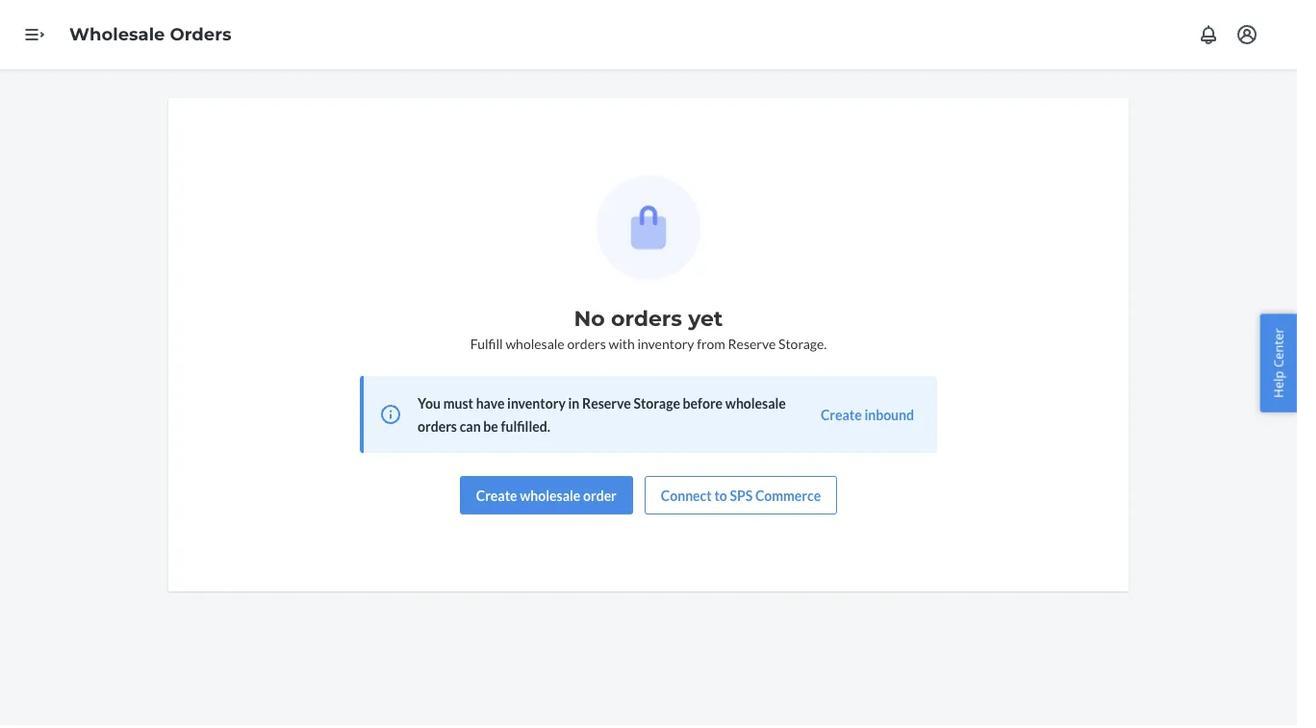 Task type: describe. For each thing, give the bounding box(es) containing it.
create inbound button
[[821, 405, 914, 424]]

open notifications image
[[1197, 23, 1220, 46]]

connect to sps commerce button
[[645, 476, 838, 515]]

from
[[697, 335, 726, 352]]

wholesale inside you must have inventory in reserve storage before wholesale orders can be fulfilled.
[[726, 395, 786, 411]]

be
[[484, 418, 498, 435]]

yet
[[688, 306, 723, 332]]

to
[[715, 488, 727, 504]]

order
[[583, 488, 617, 504]]

you must have inventory in reserve storage before wholesale orders can be fulfilled.
[[418, 395, 786, 435]]

connect
[[661, 488, 712, 504]]

you
[[418, 395, 441, 411]]

wholesale
[[69, 24, 165, 45]]

create inbound
[[821, 407, 914, 423]]

1 horizontal spatial orders
[[567, 335, 606, 352]]

storage
[[634, 395, 680, 411]]

commerce
[[756, 488, 821, 504]]

orders inside you must have inventory in reserve storage before wholesale orders can be fulfilled.
[[418, 418, 457, 435]]



Task type: vqa. For each thing, say whether or not it's contained in the screenshot.
yet
yes



Task type: locate. For each thing, give the bounding box(es) containing it.
wholesale
[[506, 335, 565, 352], [726, 395, 786, 411], [520, 488, 581, 504]]

0 horizontal spatial orders
[[418, 418, 457, 435]]

1 vertical spatial create
[[476, 488, 517, 504]]

0 vertical spatial inventory
[[638, 335, 694, 352]]

0 vertical spatial wholesale
[[506, 335, 565, 352]]

2 vertical spatial orders
[[418, 418, 457, 435]]

1 horizontal spatial reserve
[[728, 335, 776, 352]]

with
[[609, 335, 635, 352]]

wholesale inside no orders yet fulfill wholesale orders with inventory from reserve storage.
[[506, 335, 565, 352]]

0 vertical spatial orders
[[611, 306, 682, 332]]

storage.
[[779, 335, 827, 352]]

inventory up fulfilled. at the bottom
[[507, 395, 566, 411]]

no orders yet fulfill wholesale orders with inventory from reserve storage.
[[470, 306, 827, 352]]

2 vertical spatial wholesale
[[520, 488, 581, 504]]

help
[[1270, 371, 1287, 398]]

center
[[1270, 328, 1287, 368]]

create wholesale order button
[[460, 476, 633, 515]]

fulfilled.
[[501, 418, 550, 435]]

wholesale left order
[[520, 488, 581, 504]]

reserve inside you must have inventory in reserve storage before wholesale orders can be fulfilled.
[[582, 395, 631, 411]]

inventory right with
[[638, 335, 694, 352]]

0 vertical spatial create
[[821, 407, 862, 423]]

orders down you
[[418, 418, 457, 435]]

1 vertical spatial wholesale
[[726, 395, 786, 411]]

1 vertical spatial inventory
[[507, 395, 566, 411]]

0 horizontal spatial reserve
[[582, 395, 631, 411]]

create for create inbound
[[821, 407, 862, 423]]

in
[[568, 395, 580, 411]]

create wholesale order link
[[460, 476, 633, 515]]

connect to sps commerce
[[661, 488, 821, 504]]

1 horizontal spatial create
[[821, 407, 862, 423]]

inventory
[[638, 335, 694, 352], [507, 395, 566, 411]]

orders
[[170, 24, 231, 45]]

create for create wholesale order
[[476, 488, 517, 504]]

wholesale orders link
[[69, 24, 231, 45]]

create
[[821, 407, 862, 423], [476, 488, 517, 504]]

reserve right from
[[728, 335, 776, 352]]

reserve
[[728, 335, 776, 352], [582, 395, 631, 411]]

orders
[[611, 306, 682, 332], [567, 335, 606, 352], [418, 418, 457, 435]]

0 horizontal spatial inventory
[[507, 395, 566, 411]]

wholesale inside button
[[520, 488, 581, 504]]

empty list image
[[596, 175, 701, 280]]

have
[[476, 395, 505, 411]]

wholesale right before
[[726, 395, 786, 411]]

orders down no
[[567, 335, 606, 352]]

open navigation image
[[23, 23, 46, 46]]

create down be
[[476, 488, 517, 504]]

reserve right in on the bottom
[[582, 395, 631, 411]]

help center button
[[1260, 314, 1297, 413]]

must
[[443, 395, 474, 411]]

1 vertical spatial orders
[[567, 335, 606, 352]]

no
[[574, 306, 605, 332]]

connect to sps commerce link
[[645, 476, 838, 515]]

can
[[460, 418, 481, 435]]

inventory inside you must have inventory in reserve storage before wholesale orders can be fulfilled.
[[507, 395, 566, 411]]

inventory inside no orders yet fulfill wholesale orders with inventory from reserve storage.
[[638, 335, 694, 352]]

fulfill
[[470, 335, 503, 352]]

wholesale orders
[[69, 24, 231, 45]]

2 horizontal spatial orders
[[611, 306, 682, 332]]

create wholesale order
[[476, 488, 617, 504]]

create left inbound
[[821, 407, 862, 423]]

sps
[[730, 488, 753, 504]]

wholesale right fulfill
[[506, 335, 565, 352]]

reserve inside no orders yet fulfill wholesale orders with inventory from reserve storage.
[[728, 335, 776, 352]]

open account menu image
[[1236, 23, 1259, 46]]

1 vertical spatial reserve
[[582, 395, 631, 411]]

inbound
[[865, 407, 914, 423]]

0 horizontal spatial create
[[476, 488, 517, 504]]

0 vertical spatial reserve
[[728, 335, 776, 352]]

orders up with
[[611, 306, 682, 332]]

1 horizontal spatial inventory
[[638, 335, 694, 352]]

help center
[[1270, 328, 1287, 398]]

before
[[683, 395, 723, 411]]



